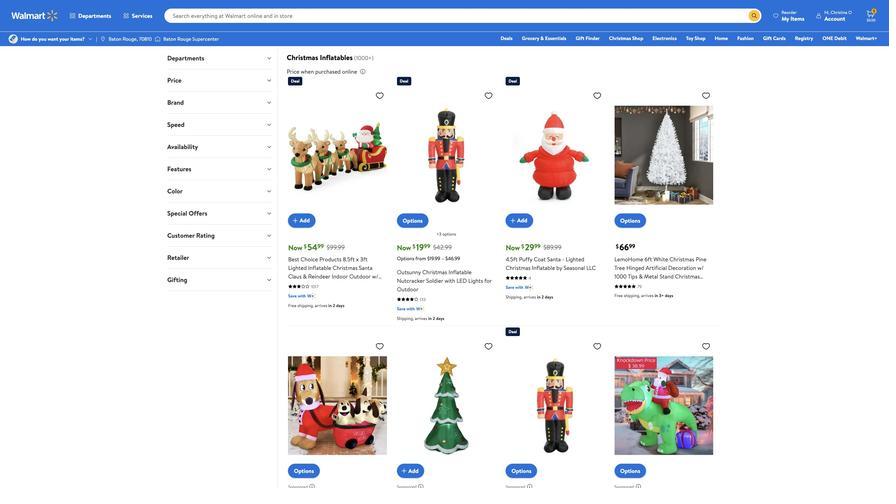 Task type: describe. For each thing, give the bounding box(es) containing it.
indoor christmas décor link
[[339, 0, 376, 38]]

christmas yard décor
[[302, 19, 328, 32]]

options for add to favorites list, outsunny christmas inflatable nutcracker soldier with led lights for outdoor icon's outsunny christmas inflatable nutcracker soldier with led lights for outdoor image
[[403, 217, 423, 225]]

with inside outsunny christmas inflatable nutcracker soldier with led lights for outdoor
[[445, 277, 456, 285]]

christmas down the outdoor christmas lights image
[[431, 24, 456, 32]]

special offers
[[167, 209, 208, 218]]

options link for lemohome 6ft white christmas pine tree hinged artificial decoration w/ 1000 tips & metal stand christmas decor image
[[615, 213, 647, 228]]

outdoor inside outdoor christmas lights
[[433, 19, 454, 27]]

inflatables inside holiday time inflatables
[[216, 24, 242, 32]]

christmas up when
[[287, 53, 319, 62]]

Walmart Site-Wide search field
[[164, 9, 762, 23]]

free for free shipping, arrives in 3+ days
[[615, 292, 623, 299]]

with for walmart plus icon related to 54
[[298, 293, 306, 299]]

now $ 54 99 $99.99 best choice products 8.5ft x 3ft lighted inflatable christmas santa claus & reindeer indoor outdoor w/ electric fan
[[288, 241, 379, 289]]

led
[[457, 277, 467, 285]]

christmas light projector link
[[597, 0, 634, 38]]

from
[[416, 255, 427, 262]]

christmas wreaths
[[689, 19, 714, 32]]

1000
[[615, 272, 627, 280]]

add to cart image for best choice products 8.5ft x 3ft lighted inflatable christmas santa claus & reindeer indoor outdoor w/ electric fan image
[[291, 216, 300, 225]]

availability tab
[[162, 136, 278, 158]]

options for the joiedomi 6 ft tall christmas inflatable santa ride on dinosaur with build-in leds,christmas inflatable outdoor blow up decoration for xmas party indoor,outdoor,yard,garden,lawn winter decor image
[[621, 467, 641, 475]]

$ for 54
[[304, 242, 307, 250]]

gift cards
[[764, 35, 787, 42]]

gifting
[[167, 275, 187, 284]]

99 for 29
[[535, 242, 541, 250]]

free shipping, arrives in 3+ days
[[615, 292, 674, 299]]

lights
[[469, 277, 484, 285]]

customer rating
[[167, 231, 215, 240]]

 image for how
[[9, 34, 18, 44]]

metal
[[645, 272, 659, 280]]

price tab
[[162, 69, 278, 91]]

66
[[620, 241, 630, 253]]

reorder
[[782, 9, 798, 15]]

availability
[[167, 142, 198, 151]]

christmas inside the christmas yard décor
[[302, 19, 327, 27]]

retailer tab
[[162, 247, 278, 269]]

1 horizontal spatial add button
[[397, 464, 425, 478]]

christmas down decoration
[[676, 272, 701, 280]]

light
[[610, 24, 621, 32]]

price when purchased online
[[287, 68, 357, 76]]

special offers tab
[[162, 203, 278, 224]]

outdoor christmas décor
[[388, 19, 413, 38]]

christmas down christmas trees image at the top left
[[259, 19, 284, 27]]

shop
[[188, 24, 200, 32]]

do
[[32, 35, 37, 43]]

gifting button
[[162, 269, 278, 291]]

2 vertical spatial walmart plus image
[[417, 305, 425, 313]]

outdoor inside outsunny christmas inflatable nutcracker soldier with led lights for outdoor
[[397, 285, 419, 293]]

baton rouge, 70810
[[109, 35, 152, 43]]

electric
[[288, 281, 308, 289]]

ad disclaimer and feedback image for holiday time 7.5ft lightshow christmas tree inflatable image
[[418, 484, 424, 488]]

services
[[132, 12, 153, 20]]

grocery & essentials
[[522, 35, 567, 42]]

santa inside now $ 29 99 $89.99 4.5ft puffy coat santa - lighted christmas inflatable by seasonal llc
[[548, 255, 561, 263]]

inflatables inside 'link'
[[474, 24, 499, 32]]

1 horizontal spatial save
[[397, 306, 406, 312]]

shop for christmas shop
[[633, 35, 644, 42]]

now for 19
[[397, 243, 412, 252]]

christmas inside now $ 29 99 $89.99 4.5ft puffy coat santa - lighted christmas inflatable by seasonal llc
[[506, 264, 531, 272]]

1 horizontal spatial 2
[[433, 315, 435, 321]]

indoor inside now $ 54 99 $99.99 best choice products 8.5ft x 3ft lighted inflatable christmas santa claus & reindeer indoor outdoor w/ electric fan
[[332, 272, 348, 280]]

account
[[825, 14, 846, 22]]

x
[[356, 255, 359, 263]]

outdoor christmas lights
[[431, 19, 456, 38]]

choice
[[301, 255, 318, 263]]

christmas inside "link"
[[388, 24, 413, 32]]

christmas shop
[[610, 35, 644, 42]]

gifting tab
[[162, 269, 278, 291]]

save for 29
[[506, 284, 515, 290]]

deal for 19
[[400, 78, 409, 84]]

add to favorites list, outsunny christmas inflatable nutcracker soldier with led lights for outdoor image
[[485, 91, 493, 100]]

options link for add to favorites list, outsunny christmas inflatable nutcracker soldier with led lights for outdoor icon's outsunny christmas inflatable nutcracker soldier with led lights for outdoor image
[[397, 213, 429, 228]]

holiday time 7.5ft lightshow christmas tree inflatable image
[[397, 339, 496, 473]]

save for 54
[[288, 293, 297, 299]]

add to favorites list, joiedomi 6 ft tall christmas inflatable santa ride on dinosaur with build-in leds,christmas inflatable outdoor blow up decoration for xmas party indoor,outdoor,yard,garden,lawn winter decor image
[[703, 342, 711, 351]]

outdoor christmas lights link
[[425, 0, 462, 38]]

options inside now $ 19 99 $42.99 options from $19.99 – $46.99
[[397, 255, 415, 262]]

3+
[[660, 292, 665, 299]]

1 horizontal spatial shipping,
[[506, 294, 523, 300]]

online
[[342, 68, 357, 76]]

outsunny christmas inflatable nutcracker soldier with led lights for outdoor
[[397, 268, 492, 293]]

holiday time inflatables
[[213, 19, 244, 32]]

christmas net lights link
[[554, 0, 591, 33]]

 image for baton
[[155, 35, 161, 43]]

brand button
[[162, 92, 278, 113]]

add button for 54
[[288, 213, 316, 228]]

99 inside $ 66 99
[[630, 242, 636, 250]]

joiedomi 5ft long christmas puppy inflatable with built-in leds,dog christmas inflatable self-inflatable for dachshund blow up yard decoration xmas party indoor,outdoor yard garden,lawn winter decor image
[[288, 339, 387, 473]]

christina
[[832, 9, 848, 15]]

+3 options
[[437, 231, 457, 237]]

pathway
[[519, 24, 540, 32]]

free shipping, arrives in 2 days
[[288, 303, 345, 309]]

–
[[442, 255, 445, 262]]

ad disclaimer and feedback image
[[310, 484, 315, 488]]

customer rating tab
[[162, 225, 278, 246]]

character inflatables link
[[468, 0, 505, 33]]

lighted inside now $ 54 99 $99.99 best choice products 8.5ft x 3ft lighted inflatable christmas santa claus & reindeer indoor outdoor w/ electric fan
[[288, 264, 307, 272]]

home
[[716, 35, 729, 42]]

color
[[167, 187, 183, 196]]

cards
[[774, 35, 787, 42]]

$ 66 99
[[617, 241, 636, 253]]

toy shop
[[687, 35, 706, 42]]

christmas pathway lights
[[517, 19, 542, 38]]

home link
[[712, 34, 732, 42]]

0 vertical spatial 2
[[542, 294, 544, 300]]

christmas inside "link"
[[603, 19, 628, 27]]

soldier
[[427, 277, 444, 285]]

4.5ft puffy coat santa - lighted christmas inflatable by seasonal llc image
[[506, 88, 605, 222]]

add to cart image
[[509, 216, 518, 225]]

gift finder
[[576, 35, 600, 42]]

holiday time inflatables image
[[216, 0, 242, 17]]

tree
[[615, 264, 626, 272]]

gift finder link
[[573, 34, 604, 42]]

w/ inside lemohome 6ft white christmas pine tree hinged artificial decoration w/ 1000 tips & metal stand christmas decor
[[698, 264, 704, 272]]

christmas light projector
[[603, 19, 628, 38]]

outsunny christmas inflatable nutcracker soldier with led lights for outdoor image for add to favorites list, outsunny christmas inflatable nutcracker soldier with led lights for outdoor icon
[[397, 88, 496, 222]]

features
[[167, 165, 192, 174]]

save with for 54
[[288, 293, 306, 299]]

santa inside now $ 54 99 $99.99 best choice products 8.5ft x 3ft lighted inflatable christmas santa claus & reindeer indoor outdoor w/ electric fan
[[359, 264, 373, 272]]

reindeer
[[308, 272, 331, 280]]

best choice products 8.5ft x 3ft lighted inflatable christmas santa claus & reindeer indoor outdoor w/ electric fan image
[[288, 88, 387, 222]]

$ for 29
[[522, 242, 525, 250]]

character inflatables image
[[474, 0, 499, 17]]

2 ad disclaimer and feedback image from the left
[[527, 484, 533, 488]]

puffy
[[520, 255, 533, 263]]

baton for baton rouge, 70810
[[109, 35, 122, 43]]

christmas trees image
[[259, 0, 285, 17]]

items?
[[70, 35, 85, 43]]

add for 29
[[518, 217, 528, 224]]

you
[[39, 35, 46, 43]]

1 vertical spatial shipping,
[[397, 315, 414, 321]]

gift for gift cards
[[764, 35, 773, 42]]

70810
[[139, 35, 152, 43]]

arrives down 4
[[524, 294, 537, 300]]

0 horizontal spatial 2
[[333, 303, 335, 309]]

options for lemohome 6ft white christmas pine tree hinged artificial decoration w/ 1000 tips & metal stand christmas decor image
[[621, 217, 641, 225]]

retailer
[[167, 253, 189, 262]]

christmas down the christmas net lights "image"
[[560, 19, 585, 27]]

now $ 19 99 $42.99 options from $19.99 – $46.99
[[397, 241, 461, 262]]

christmas inside outsunny christmas inflatable nutcracker soldier with led lights for outdoor
[[423, 268, 448, 276]]

8.5ft
[[343, 255, 355, 263]]

décor for outdoor christmas décor
[[393, 30, 408, 38]]

deal for 29
[[509, 78, 518, 84]]

options for outsunny christmas inflatable nutcracker soldier with led lights for outdoor image associated with add to favorites list, outsunny christmas inflatable nutcracker soldier with led lights for outdoor image
[[512, 467, 532, 475]]

with for walmart plus icon for 29
[[516, 284, 524, 290]]

add for 54
[[300, 217, 310, 224]]

shipping, for free shipping, arrives in 2 days
[[298, 303, 314, 309]]

options link for outsunny christmas inflatable nutcracker soldier with led lights for outdoor image associated with add to favorites list, outsunny christmas inflatable nutcracker soldier with led lights for outdoor image
[[506, 464, 538, 478]]

how do you want your items?
[[21, 35, 85, 43]]

rouge,
[[123, 35, 138, 43]]

by
[[557, 264, 563, 272]]

character
[[474, 19, 499, 27]]



Task type: vqa. For each thing, say whether or not it's contained in the screenshot.
the 'Cards'
yes



Task type: locate. For each thing, give the bounding box(es) containing it.
color button
[[162, 180, 278, 202]]

speed
[[167, 120, 185, 129]]

walmart plus image
[[525, 284, 534, 291], [308, 292, 316, 300], [417, 305, 425, 313]]

2 gift from the left
[[764, 35, 773, 42]]

ad disclaimer and feedback image for the joiedomi 6 ft tall christmas inflatable santa ride on dinosaur with build-in leds,christmas inflatable outdoor blow up decoration for xmas party indoor,outdoor,yard,garden,lawn winter decor image
[[636, 484, 642, 488]]

net
[[561, 24, 569, 32]]

inflatable for 54
[[308, 264, 332, 272]]

0 vertical spatial w/
[[698, 264, 704, 272]]

customer rating button
[[162, 225, 278, 246]]

christmas pathway lights image
[[517, 0, 542, 17]]

christmas décor shop image
[[173, 0, 199, 17]]

ad disclaimer and feedback image
[[418, 484, 424, 488], [527, 484, 533, 488], [636, 484, 642, 488]]

0 horizontal spatial &
[[303, 272, 307, 280]]

in
[[655, 292, 659, 299], [538, 294, 541, 300], [329, 303, 332, 309], [429, 315, 432, 321]]

electronics
[[653, 35, 678, 42]]

indoor christmas décor image
[[345, 0, 371, 17]]

christmas décor shop
[[172, 19, 200, 32]]

133
[[420, 296, 426, 303]]

0 horizontal spatial  image
[[9, 34, 18, 44]]

walmart plus image down 1017 in the left of the page
[[308, 292, 316, 300]]

now left 19
[[397, 243, 412, 252]]

free for free shipping, arrives in 2 days
[[288, 303, 297, 309]]

& right 'grocery' at the top of page
[[541, 35, 544, 42]]

shop down 'wreaths'
[[695, 35, 706, 42]]

1 vertical spatial shipping, arrives in 2 days
[[397, 315, 445, 321]]

price button
[[162, 69, 278, 91]]

reorder my items
[[782, 9, 805, 22]]

christmas down light
[[610, 35, 632, 42]]

inflatable up reindeer
[[308, 264, 332, 272]]

outdoor down x
[[350, 272, 371, 280]]

coat
[[534, 255, 546, 263]]

1017
[[311, 284, 319, 290]]

shop right 'projector'
[[633, 35, 644, 42]]

essentials
[[546, 35, 567, 42]]

lighted up claus
[[288, 264, 307, 272]]

0 horizontal spatial now
[[288, 243, 303, 252]]

add to favorites list, 4.5ft puffy coat santa - lighted christmas inflatable by seasonal llc image
[[594, 91, 602, 100]]

outdoor christmas décor image
[[388, 0, 414, 17]]

$ inside now $ 54 99 $99.99 best choice products 8.5ft x 3ft lighted inflatable christmas santa claus & reindeer indoor outdoor w/ electric fan
[[304, 242, 307, 250]]

arrives down "79"
[[642, 292, 654, 299]]

baton left rouge,
[[109, 35, 122, 43]]

christmas net lights
[[560, 19, 585, 32]]

gift cards link
[[761, 34, 790, 42]]

save
[[506, 284, 515, 290], [288, 293, 297, 299], [397, 306, 406, 312]]

1 horizontal spatial inflatable
[[449, 268, 472, 276]]

gift for gift finder
[[576, 35, 585, 42]]

when
[[301, 68, 314, 76]]

0 horizontal spatial save with
[[288, 293, 306, 299]]

walmart plus image for 29
[[525, 284, 534, 291]]

santa down 3ft
[[359, 264, 373, 272]]

1 vertical spatial walmart plus image
[[308, 292, 316, 300]]

0 vertical spatial outsunny christmas inflatable nutcracker soldier with led lights for outdoor image
[[397, 88, 496, 222]]

joiedomi 6 ft tall christmas inflatable santa ride on dinosaur with build-in leds,christmas inflatable outdoor blow up decoration for xmas party indoor,outdoor,yard,garden,lawn winter decor image
[[615, 339, 714, 473]]

free down electric at the left bottom
[[288, 303, 297, 309]]

inflatables
[[320, 53, 353, 62]]

99 inside now $ 54 99 $99.99 best choice products 8.5ft x 3ft lighted inflatable christmas santa claus & reindeer indoor outdoor w/ electric fan
[[318, 242, 324, 250]]

lights for christmas net lights
[[570, 24, 584, 32]]

departments tab
[[162, 47, 278, 69]]

$42.99
[[434, 243, 452, 252]]

lights for christmas pathway lights
[[523, 30, 536, 38]]

outdoor
[[390, 19, 411, 27], [433, 19, 454, 27], [350, 272, 371, 280], [397, 285, 419, 293]]

debit
[[835, 35, 848, 42]]

2 horizontal spatial ad disclaimer and feedback image
[[636, 484, 642, 488]]

christmas wreaths link
[[683, 0, 720, 33]]

2 99 from the left
[[424, 242, 431, 250]]

 image right 70810
[[155, 35, 161, 43]]

shop for toy shop
[[695, 35, 706, 42]]

0 horizontal spatial price
[[167, 76, 182, 85]]

icicle lights image
[[645, 0, 671, 17]]

christmas light projector image
[[602, 0, 628, 17]]

1 vertical spatial shipping,
[[298, 303, 314, 309]]

save with down electric at the left bottom
[[288, 293, 306, 299]]

inflatables down holiday time inflatables image
[[216, 24, 242, 32]]

1 99 from the left
[[318, 242, 324, 250]]

options link
[[397, 213, 429, 228], [615, 213, 647, 228], [288, 464, 320, 478], [506, 464, 538, 478], [615, 464, 647, 478]]

shipping, for free shipping, arrives in 3+ days
[[624, 292, 641, 299]]

add to favorites list, outsunny christmas inflatable nutcracker soldier with led lights for outdoor image
[[594, 342, 602, 351]]

1 horizontal spatial add
[[409, 467, 419, 475]]

christmas down christmas yard décor image
[[302, 19, 327, 27]]

color tab
[[162, 180, 278, 202]]

indoor down 8.5ft
[[332, 272, 348, 280]]

walmart plus image down 4
[[525, 284, 534, 291]]

purchased
[[316, 68, 341, 76]]

1 ad disclaimer and feedback image from the left
[[418, 484, 424, 488]]

add to favorites list, joiedomi 5ft long christmas puppy inflatable with built-in leds,dog christmas inflatable self-inflatable for dachshund blow up yard decoration xmas party indoor,outdoor yard garden,lawn winter decor image
[[376, 342, 384, 351]]

now
[[288, 243, 303, 252], [397, 243, 412, 252], [506, 243, 520, 252]]

lighted up seasonal
[[566, 255, 585, 263]]

0 vertical spatial santa
[[548, 255, 561, 263]]

$ left 19
[[413, 242, 416, 250]]

shipping,
[[624, 292, 641, 299], [298, 303, 314, 309]]

outdoor down "nutcracker"
[[397, 285, 419, 293]]

pine
[[696, 255, 707, 263]]

0 vertical spatial shipping,
[[624, 292, 641, 299]]

décor up rouge
[[172, 24, 187, 32]]

arrives down 133
[[415, 315, 428, 321]]

0 vertical spatial shipping,
[[506, 294, 523, 300]]

3 99 from the left
[[535, 242, 541, 250]]

 image
[[9, 34, 18, 44], [155, 35, 161, 43]]

save down electric at the left bottom
[[288, 293, 297, 299]]

& right tips
[[640, 272, 643, 280]]

price inside dropdown button
[[167, 76, 182, 85]]

with for bottom walmart plus icon
[[407, 306, 415, 312]]

items
[[791, 14, 805, 22]]

walmart image
[[11, 10, 58, 21]]

shipping, down 1017 in the left of the page
[[298, 303, 314, 309]]

0 vertical spatial price
[[287, 68, 300, 76]]

options link for joiedomi 5ft long christmas puppy inflatable with built-in leds,dog christmas inflatable self-inflatable for dachshund blow up yard decoration xmas party indoor,outdoor yard garden,lawn winter decor image
[[288, 464, 320, 478]]

christmas yard décor image
[[302, 0, 328, 17]]

inflatables
[[216, 24, 242, 32], [474, 24, 499, 32]]

decor
[[615, 281, 631, 289]]

1 vertical spatial 2
[[333, 303, 335, 309]]

lights for outdoor christmas lights
[[437, 30, 450, 38]]

3ft
[[361, 255, 368, 263]]

0 horizontal spatial shipping,
[[397, 315, 414, 321]]

departments up |
[[78, 12, 111, 20]]

1 horizontal spatial free
[[615, 292, 623, 299]]

2 shop from the left
[[695, 35, 706, 42]]

2 horizontal spatial add button
[[506, 213, 534, 228]]

christmas wreaths image
[[688, 0, 714, 17]]

décor up (1000+)
[[351, 30, 365, 38]]

2 inflatables from the left
[[474, 24, 499, 32]]

christmas down outdoor christmas décor image
[[388, 24, 413, 32]]

rating
[[196, 231, 215, 240]]

& inside lemohome 6ft white christmas pine tree hinged artificial decoration w/ 1000 tips & metal stand christmas decor
[[640, 272, 643, 280]]

price for price
[[167, 76, 182, 85]]

outdoor down outdoor christmas décor image
[[390, 19, 411, 27]]

0 horizontal spatial santa
[[359, 264, 373, 272]]

99 up from
[[424, 242, 431, 250]]

& inside now $ 54 99 $99.99 best choice products 8.5ft x 3ft lighted inflatable christmas santa claus & reindeer indoor outdoor w/ electric fan
[[303, 272, 307, 280]]

0 vertical spatial departments
[[78, 12, 111, 20]]

2 $ from the left
[[413, 242, 416, 250]]

1 horizontal spatial add to cart image
[[400, 467, 409, 476]]

outdoor down the outdoor christmas lights image
[[433, 19, 454, 27]]

brand tab
[[162, 92, 278, 113]]

2 horizontal spatial 2
[[542, 294, 544, 300]]

 image left how
[[9, 34, 18, 44]]

indoor christmas décor
[[345, 19, 370, 38]]

features tab
[[162, 158, 278, 180]]

now inside now $ 29 99 $89.99 4.5ft puffy coat santa - lighted christmas inflatable by seasonal llc
[[506, 243, 520, 252]]

0 horizontal spatial inflatables
[[216, 24, 242, 32]]

arrives down 1017 in the left of the page
[[315, 303, 328, 309]]

décor inside outdoor christmas décor
[[393, 30, 408, 38]]

1 horizontal spatial shipping, arrives in 2 days
[[506, 294, 554, 300]]

outdoor inside now $ 54 99 $99.99 best choice products 8.5ft x 3ft lighted inflatable christmas santa claus & reindeer indoor outdoor w/ electric fan
[[350, 272, 371, 280]]

0 vertical spatial add to cart image
[[291, 216, 300, 225]]

1 vertical spatial save with
[[288, 293, 306, 299]]

christmas inside now $ 54 99 $99.99 best choice products 8.5ft x 3ft lighted inflatable christmas santa claus & reindeer indoor outdoor w/ electric fan
[[333, 264, 358, 272]]

4 $ from the left
[[617, 242, 619, 250]]

nutcracker
[[397, 277, 425, 285]]

1 horizontal spatial santa
[[548, 255, 561, 263]]

price up the brand
[[167, 76, 182, 85]]

grocery
[[522, 35, 540, 42]]

inflatable for 29
[[532, 264, 556, 272]]

outsunny christmas inflatable nutcracker soldier with led lights for outdoor image
[[397, 88, 496, 222], [506, 339, 605, 473]]

0 horizontal spatial departments
[[78, 12, 111, 20]]

0 horizontal spatial indoor
[[332, 272, 348, 280]]

1 inflatables from the left
[[216, 24, 242, 32]]

departments inside dropdown button
[[167, 54, 204, 63]]

2 horizontal spatial inflatable
[[532, 264, 556, 272]]

décor inside the indoor christmas décor
[[351, 30, 365, 38]]

outsunny christmas inflatable nutcracker soldier with led lights for outdoor image for add to favorites list, outsunny christmas inflatable nutcracker soldier with led lights for outdoor image
[[506, 339, 605, 473]]

lemohome 6ft white christmas pine tree hinged artificial decoration w/ 1000 tips & metal stand christmas decor image
[[615, 88, 714, 222]]

w/ down pine
[[698, 264, 704, 272]]

inflatable up led
[[449, 268, 472, 276]]

outdoor inside outdoor christmas décor
[[390, 19, 411, 27]]

99 for 54
[[318, 242, 324, 250]]

my
[[782, 14, 790, 22]]

1 $ from the left
[[304, 242, 307, 250]]

christmas down christmas décor shop "image"
[[174, 19, 198, 27]]

w/ inside now $ 54 99 $99.99 best choice products 8.5ft x 3ft lighted inflatable christmas santa claus & reindeer indoor outdoor w/ electric fan
[[372, 272, 379, 280]]

now up "best"
[[288, 243, 303, 252]]

search icon image
[[752, 13, 758, 19]]

inflatable inside outsunny christmas inflatable nutcracker soldier with led lights for outdoor
[[449, 268, 472, 276]]

$ for 19
[[413, 242, 416, 250]]

1 horizontal spatial &
[[541, 35, 544, 42]]

1 gift from the left
[[576, 35, 585, 42]]

save down "nutcracker"
[[397, 306, 406, 312]]

99 inside now $ 19 99 $42.99 options from $19.99 – $46.99
[[424, 242, 431, 250]]

2 vertical spatial save
[[397, 306, 406, 312]]

save with down "nutcracker"
[[397, 306, 415, 312]]

options
[[403, 217, 423, 225], [621, 217, 641, 225], [397, 255, 415, 262], [294, 467, 314, 475], [512, 467, 532, 475], [621, 467, 641, 475]]

1 shop from the left
[[633, 35, 644, 42]]

shipping, arrives in 2 days down 4
[[506, 294, 554, 300]]

indoor down indoor christmas décor image
[[350, 19, 366, 27]]

walmart plus image down 133
[[417, 305, 425, 313]]

3 ad disclaimer and feedback image from the left
[[636, 484, 642, 488]]

Search search field
[[164, 9, 762, 23]]

your
[[60, 35, 69, 43]]

1 vertical spatial outsunny christmas inflatable nutcracker soldier with led lights for outdoor image
[[506, 339, 605, 473]]

fashion
[[738, 35, 755, 42]]

christmas net lights image
[[559, 0, 585, 17]]

w/ left "outsunny"
[[372, 272, 379, 280]]

now up 4.5ft
[[506, 243, 520, 252]]

1 horizontal spatial lighted
[[566, 255, 585, 263]]

$ inside now $ 29 99 $89.99 4.5ft puffy coat santa - lighted christmas inflatable by seasonal llc
[[522, 242, 525, 250]]

save with right for
[[506, 284, 524, 290]]

departments inside popup button
[[78, 12, 111, 20]]

add to favorites list, holiday time 7.5ft lightshow christmas tree inflatable image
[[485, 342, 493, 351]]

shipping, arrives in 2 days down 133
[[397, 315, 445, 321]]

gift
[[576, 35, 585, 42], [764, 35, 773, 42]]

departments button
[[64, 7, 117, 24]]

christmas down 4.5ft
[[506, 264, 531, 272]]

christmas up soldier
[[423, 268, 448, 276]]

inflatables down the character inflatables image
[[474, 24, 499, 32]]

baton for baton rouge supercenter
[[163, 35, 176, 43]]

customer
[[167, 231, 195, 240]]

w/
[[698, 264, 704, 272], [372, 272, 379, 280]]

0 vertical spatial indoor
[[350, 19, 366, 27]]

0 horizontal spatial inflatable
[[308, 264, 332, 272]]

décor for indoor christmas décor
[[351, 30, 365, 38]]

toy shop link
[[684, 34, 710, 42]]

$ left 29
[[522, 242, 525, 250]]

now for 54
[[288, 243, 303, 252]]

with down puffy
[[516, 284, 524, 290]]

options for joiedomi 5ft long christmas puppy inflatable with built-in leds,dog christmas inflatable self-inflatable for dachshund blow up yard decoration xmas party indoor,outdoor yard garden,lawn winter decor image
[[294, 467, 314, 475]]

décor right the yard
[[314, 24, 328, 32]]

(1000+)
[[354, 54, 374, 62]]

outdoor christmas décor link
[[382, 0, 419, 38]]

$ inside $ 66 99
[[617, 242, 619, 250]]

1 horizontal spatial now
[[397, 243, 412, 252]]

0 horizontal spatial lighted
[[288, 264, 307, 272]]

1 vertical spatial indoor
[[332, 272, 348, 280]]

with down electric at the left bottom
[[298, 293, 306, 299]]

0 vertical spatial save
[[506, 284, 515, 290]]

0 horizontal spatial baton
[[109, 35, 122, 43]]

 image
[[100, 36, 106, 42]]

1 vertical spatial w/
[[372, 272, 379, 280]]

1 vertical spatial price
[[167, 76, 182, 85]]

departments button
[[162, 47, 278, 69]]

christmas up decoration
[[670, 255, 695, 263]]

1 horizontal spatial shipping,
[[624, 292, 641, 299]]

lights inside christmas net lights
[[570, 24, 584, 32]]

1 horizontal spatial ad disclaimer and feedback image
[[527, 484, 533, 488]]

0 horizontal spatial shipping,
[[298, 303, 314, 309]]

3 now from the left
[[506, 243, 520, 252]]

add button
[[288, 213, 316, 228], [506, 213, 534, 228], [397, 464, 425, 478]]

speed tab
[[162, 114, 278, 136]]

shipping, down "79"
[[624, 292, 641, 299]]

2 horizontal spatial &
[[640, 272, 643, 280]]

add to cart image for holiday time 7.5ft lightshow christmas tree inflatable image
[[400, 467, 409, 476]]

for
[[485, 277, 492, 285]]

1 horizontal spatial shop
[[695, 35, 706, 42]]

gift left finder
[[576, 35, 585, 42]]

1 vertical spatial free
[[288, 303, 297, 309]]

gift left cards
[[764, 35, 773, 42]]

price for price when purchased online
[[287, 68, 300, 76]]

99 up 'lemohome'
[[630, 242, 636, 250]]

inflatable
[[308, 264, 332, 272], [532, 264, 556, 272], [449, 268, 472, 276]]

2 now from the left
[[397, 243, 412, 252]]

add to favorites list, best choice products 8.5ft x 3ft lighted inflatable christmas santa claus & reindeer indoor outdoor w/ electric fan image
[[376, 91, 384, 100]]

how
[[21, 35, 31, 43]]

fashion link
[[735, 34, 758, 42]]

departments down rouge
[[167, 54, 204, 63]]

grocery & essentials link
[[519, 34, 570, 42]]

outdoor christmas lights image
[[431, 0, 456, 17]]

1 horizontal spatial save with
[[397, 306, 415, 312]]

now for 29
[[506, 243, 520, 252]]

1 horizontal spatial  image
[[155, 35, 161, 43]]

1 vertical spatial lighted
[[288, 264, 307, 272]]

0 horizontal spatial add
[[300, 217, 310, 224]]

& right claus
[[303, 272, 307, 280]]

1 horizontal spatial walmart plus image
[[417, 305, 425, 313]]

1 vertical spatial departments
[[167, 54, 204, 63]]

99 for 19
[[424, 242, 431, 250]]

2 horizontal spatial now
[[506, 243, 520, 252]]

1 baton from the left
[[109, 35, 122, 43]]

add to cart image
[[291, 216, 300, 225], [400, 467, 409, 476]]

0 vertical spatial lighted
[[566, 255, 585, 263]]

0 vertical spatial save with
[[506, 284, 524, 290]]

1 now from the left
[[288, 243, 303, 252]]

price left when
[[287, 68, 300, 76]]

christmas down christmas pathway lights image
[[517, 19, 542, 27]]

1 vertical spatial add to cart image
[[400, 467, 409, 476]]

décor down outdoor christmas décor image
[[393, 30, 408, 38]]

offers
[[189, 209, 208, 218]]

$ left 66
[[617, 242, 619, 250]]

0 horizontal spatial gift
[[576, 35, 585, 42]]

0 vertical spatial free
[[615, 292, 623, 299]]

lighted
[[566, 255, 585, 263], [288, 264, 307, 272]]

christmas down 8.5ft
[[333, 264, 358, 272]]

0 horizontal spatial add to cart image
[[291, 216, 300, 225]]

0 horizontal spatial save
[[288, 293, 297, 299]]

0 horizontal spatial free
[[288, 303, 297, 309]]

0 horizontal spatial w/
[[372, 272, 379, 280]]

0 horizontal spatial walmart plus image
[[308, 292, 316, 300]]

1 horizontal spatial indoor
[[350, 19, 366, 27]]

baton left rouge
[[163, 35, 176, 43]]

99 inside now $ 29 99 $89.99 4.5ft puffy coat santa - lighted christmas inflatable by seasonal llc
[[535, 242, 541, 250]]

deal
[[291, 78, 300, 84], [400, 78, 409, 84], [509, 78, 518, 84], [509, 329, 518, 335]]

$ left 54
[[304, 242, 307, 250]]

brand
[[167, 98, 184, 107]]

0 horizontal spatial ad disclaimer and feedback image
[[418, 484, 424, 488]]

christmas up 'projector'
[[603, 19, 628, 27]]

legal information image
[[360, 69, 366, 74]]

icicle lights link
[[640, 0, 677, 27]]

toy
[[687, 35, 694, 42]]

0 vertical spatial shipping, arrives in 2 days
[[506, 294, 554, 300]]

with down "nutcracker"
[[407, 306, 415, 312]]

2 horizontal spatial walmart plus image
[[525, 284, 534, 291]]

1 vertical spatial save
[[288, 293, 297, 299]]

yard
[[302, 24, 312, 32]]

lemohome 6ft white christmas pine tree hinged artificial decoration w/ 1000 tips & metal stand christmas decor
[[615, 255, 707, 289]]

décor inside christmas décor shop
[[172, 24, 187, 32]]

one debit
[[823, 35, 848, 42]]

add button for 29
[[506, 213, 534, 228]]

o
[[849, 9, 853, 15]]

now inside now $ 19 99 $42.99 options from $19.99 – $46.99
[[397, 243, 412, 252]]

2 vertical spatial 2
[[433, 315, 435, 321]]

save with for 29
[[506, 284, 524, 290]]

inflatable inside now $ 29 99 $89.99 4.5ft puffy coat santa - lighted christmas inflatable by seasonal llc
[[532, 264, 556, 272]]

options
[[443, 231, 457, 237]]

now $ 29 99 $89.99 4.5ft puffy coat santa - lighted christmas inflatable by seasonal llc
[[506, 241, 596, 272]]

options link for the joiedomi 6 ft tall christmas inflatable santa ride on dinosaur with build-in leds,christmas inflatable outdoor blow up decoration for xmas party indoor,outdoor,yard,garden,lawn winter decor image
[[615, 464, 647, 478]]

décor for christmas yard décor
[[314, 24, 328, 32]]

indoor
[[350, 19, 366, 27], [332, 272, 348, 280]]

walmart plus image for 54
[[308, 292, 316, 300]]

add
[[300, 217, 310, 224], [518, 217, 528, 224], [409, 467, 419, 475]]

supercenter
[[193, 35, 219, 43]]

christmas down the christmas wreaths image on the top of the page
[[689, 19, 714, 27]]

llc
[[587, 264, 596, 272]]

1 horizontal spatial outsunny christmas inflatable nutcracker soldier with led lights for outdoor image
[[506, 339, 605, 473]]

1 horizontal spatial w/
[[698, 264, 704, 272]]

christmas inflatables (1000+)
[[287, 53, 374, 62]]

99 left $99.99
[[318, 242, 324, 250]]

holiday
[[213, 19, 232, 27]]

inflatable down coat at the bottom right of page
[[532, 264, 556, 272]]

with left led
[[445, 277, 456, 285]]

save right for
[[506, 284, 515, 290]]

1 vertical spatial santa
[[359, 264, 373, 272]]

2 vertical spatial save with
[[397, 306, 415, 312]]

99 up coat at the bottom right of page
[[535, 242, 541, 250]]

décor inside the christmas yard décor
[[314, 24, 328, 32]]

2 horizontal spatial add
[[518, 217, 528, 224]]

lights inside outdoor christmas lights
[[437, 30, 450, 38]]

now inside now $ 54 99 $99.99 best choice products 8.5ft x 3ft lighted inflatable christmas santa claus & reindeer indoor outdoor w/ electric fan
[[288, 243, 303, 252]]

lights inside christmas pathway lights
[[523, 30, 536, 38]]

$99.99
[[327, 243, 345, 252]]

add to favorites list, lemohome 6ft white christmas pine tree hinged artificial decoration w/ 1000 tips & metal stand christmas decor image
[[703, 91, 711, 100]]

0 vertical spatial walmart plus image
[[525, 284, 534, 291]]

1 horizontal spatial departments
[[167, 54, 204, 63]]

deal for 54
[[291, 78, 300, 84]]

clear search field text image
[[741, 13, 747, 18]]

indoor inside the indoor christmas décor
[[350, 19, 366, 27]]

christmas décor shop link
[[167, 0, 205, 33]]

2 baton from the left
[[163, 35, 176, 43]]

christmas inside christmas décor shop
[[174, 19, 198, 27]]

$ inside now $ 19 99 $42.99 options from $19.99 – $46.99
[[413, 242, 416, 250]]

$46.99
[[446, 255, 461, 262]]

wreaths
[[691, 24, 711, 32]]

lemohome
[[615, 255, 644, 263]]

1 horizontal spatial gift
[[764, 35, 773, 42]]

santa left "-"
[[548, 255, 561, 263]]

0 horizontal spatial shop
[[633, 35, 644, 42]]

1 horizontal spatial inflatables
[[474, 24, 499, 32]]

inflatable inside now $ 54 99 $99.99 best choice products 8.5ft x 3ft lighted inflatable christmas santa claus & reindeer indoor outdoor w/ electric fan
[[308, 264, 332, 272]]

christmas trees link
[[253, 0, 290, 33]]

free down decor
[[615, 292, 623, 299]]

4 99 from the left
[[630, 242, 636, 250]]

0 horizontal spatial shipping, arrives in 2 days
[[397, 315, 445, 321]]

christmas down indoor christmas décor image
[[345, 24, 370, 32]]

lighted inside now $ 29 99 $89.99 4.5ft puffy coat santa - lighted christmas inflatable by seasonal llc
[[566, 255, 585, 263]]

1 horizontal spatial baton
[[163, 35, 176, 43]]

0 horizontal spatial outsunny christmas inflatable nutcracker soldier with led lights for outdoor image
[[397, 88, 496, 222]]

2 horizontal spatial save
[[506, 284, 515, 290]]

baton
[[109, 35, 122, 43], [163, 35, 176, 43]]

0 horizontal spatial add button
[[288, 213, 316, 228]]

2 horizontal spatial save with
[[506, 284, 524, 290]]

$0.00
[[868, 18, 876, 23]]

1 horizontal spatial price
[[287, 68, 300, 76]]

3 $ from the left
[[522, 242, 525, 250]]

special
[[167, 209, 187, 218]]



